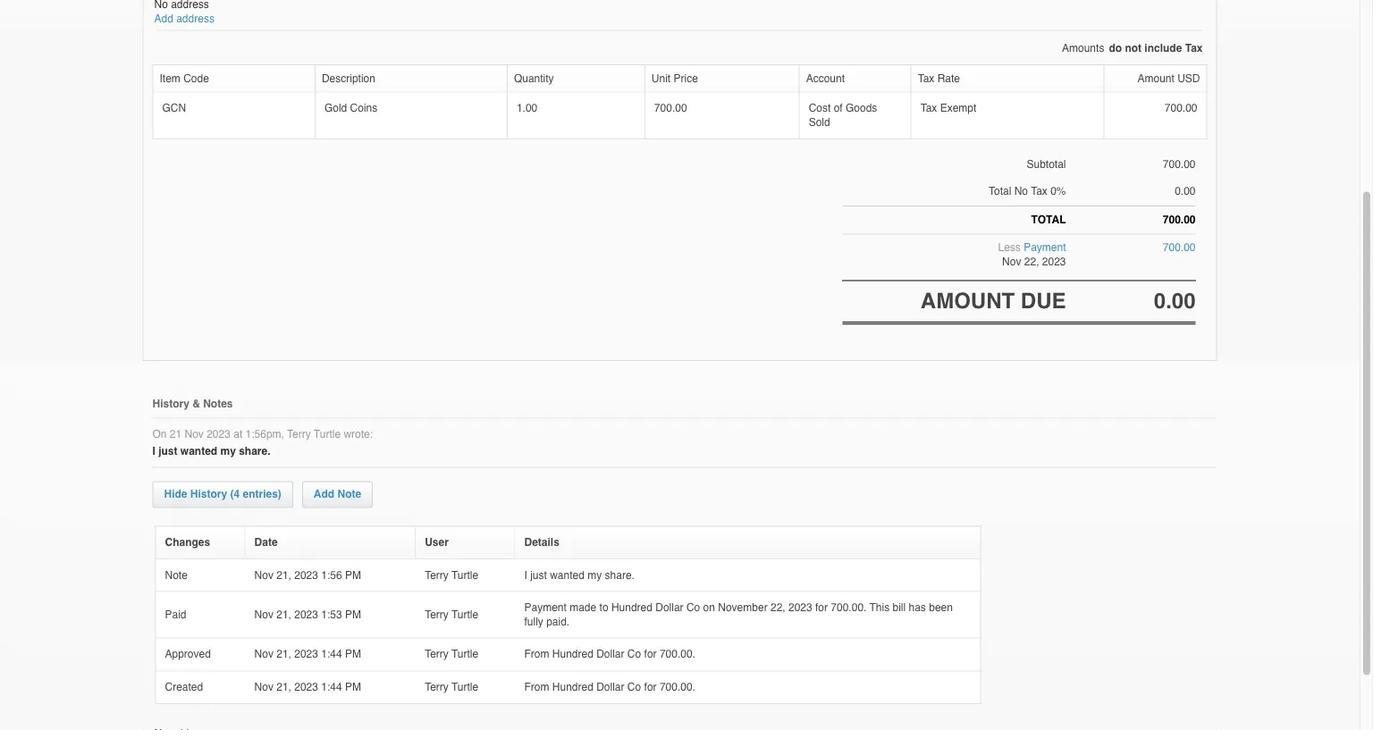 Task type: describe. For each thing, give the bounding box(es) containing it.
add note
[[314, 488, 361, 501]]

pm for note
[[345, 569, 361, 581]]

hundred for created
[[552, 681, 594, 694]]

sold
[[809, 116, 830, 128]]

exempt
[[940, 102, 977, 114]]

co for created
[[628, 681, 641, 694]]

description
[[322, 72, 375, 84]]

my inside on 21 nov 2023 at 1:56pm, terry turtle wrote: i just wanted my share.
[[220, 445, 236, 457]]

21
[[170, 428, 182, 441]]

amounts
[[1062, 42, 1104, 54]]

nov for created
[[254, 681, 274, 694]]

of
[[834, 102, 843, 114]]

(4
[[230, 488, 240, 501]]

unit
[[652, 72, 671, 84]]

paid
[[165, 609, 189, 621]]

no
[[1014, 185, 1028, 197]]

wanted inside on 21 nov 2023 at 1:56pm, terry turtle wrote: i just wanted my share.
[[180, 445, 217, 457]]

terry for note
[[425, 569, 449, 581]]

just inside on 21 nov 2023 at 1:56pm, terry turtle wrote: i just wanted my share.
[[158, 445, 177, 457]]

nov 21, 2023 1:53 pm
[[254, 609, 364, 621]]

pm for approved
[[345, 648, 361, 661]]

do
[[1109, 42, 1122, 54]]

details
[[524, 536, 560, 549]]

1 horizontal spatial wanted
[[550, 569, 585, 581]]

&
[[192, 397, 200, 410]]

on 21 nov 2023 at 1:56pm, terry turtle wrote: i just wanted my share.
[[152, 428, 373, 457]]

1 vertical spatial share.
[[605, 569, 635, 581]]

at
[[234, 428, 242, 441]]

hide
[[164, 488, 187, 501]]

terry turtle for paid
[[425, 609, 481, 621]]

has
[[909, 602, 926, 614]]

coins
[[350, 102, 378, 114]]

from hundred dollar co for 700.00. for created
[[524, 681, 698, 694]]

dollar inside payment made to hundred dollar co on november 22, 2023 for 700.00. this bill has been fully paid.
[[656, 602, 684, 614]]

gold coins
[[324, 102, 378, 114]]

hide history (4 entries) link
[[152, 482, 293, 508]]

add note link
[[302, 482, 373, 508]]

22, inside payment made to hundred dollar co on november 22, 2023 for 700.00. this bill has been fully paid.
[[771, 602, 786, 614]]

subtotal
[[1027, 158, 1066, 170]]

total
[[989, 185, 1011, 197]]

700.00. inside payment made to hundred dollar co on november 22, 2023 for 700.00. this bill has been fully paid.
[[831, 602, 867, 614]]

gold
[[324, 102, 347, 114]]

total
[[1031, 213, 1066, 226]]

payment inside payment made to hundred dollar co on november 22, 2023 for 700.00. this bill has been fully paid.
[[524, 602, 567, 614]]

less
[[998, 241, 1021, 254]]

co for approved
[[628, 648, 641, 661]]

amount due
[[921, 289, 1066, 314]]

quantity
[[514, 72, 554, 84]]

22, inside less payment nov 22, 2023
[[1024, 255, 1039, 268]]

1:44 for created
[[321, 681, 342, 694]]

terry for approved
[[425, 648, 449, 661]]

hundred inside payment made to hundred dollar co on november 22, 2023 for 700.00. this bill has been fully paid.
[[611, 602, 653, 614]]

november
[[718, 602, 768, 614]]

amount
[[1138, 72, 1175, 84]]

item code
[[160, 72, 209, 84]]

700.00. for created
[[660, 681, 696, 694]]

2023 inside on 21 nov 2023 at 1:56pm, terry turtle wrote: i just wanted my share.
[[207, 428, 231, 441]]

from for created
[[524, 681, 549, 694]]

goods
[[846, 102, 877, 114]]

1 horizontal spatial just
[[530, 569, 547, 581]]

account
[[806, 72, 845, 84]]

pm for created
[[345, 681, 361, 694]]

700.00 link
[[1163, 241, 1196, 254]]

1 horizontal spatial i
[[524, 569, 527, 581]]

add address
[[154, 12, 214, 24]]

changes
[[165, 536, 210, 549]]

terry for created
[[425, 681, 449, 694]]

turtle for paid
[[452, 609, 479, 621]]

tax right no
[[1031, 185, 1048, 197]]

1 vertical spatial note
[[165, 569, 191, 581]]

created
[[165, 681, 206, 694]]

price
[[674, 72, 698, 84]]

bill
[[893, 602, 906, 614]]

on
[[152, 428, 167, 441]]

nov 21, 2023 1:44 pm for created
[[254, 681, 364, 694]]

1:53
[[321, 609, 342, 621]]

nov 21, 2023 1:56 pm
[[254, 569, 364, 581]]

1:44 for approved
[[321, 648, 342, 661]]

cost of goods sold
[[809, 102, 877, 128]]



Task type: locate. For each thing, give the bounding box(es) containing it.
1 horizontal spatial 22,
[[1024, 255, 1039, 268]]

0 vertical spatial co
[[687, 602, 700, 614]]

1 vertical spatial from
[[524, 681, 549, 694]]

on
[[703, 602, 715, 614]]

0 vertical spatial 0.00
[[1175, 185, 1196, 197]]

nov for approved
[[254, 648, 274, 661]]

history left &
[[152, 397, 189, 410]]

approved
[[165, 648, 214, 661]]

0 horizontal spatial history
[[152, 397, 189, 410]]

0 horizontal spatial share.
[[239, 445, 270, 457]]

4 terry turtle from the top
[[425, 681, 481, 694]]

1 horizontal spatial note
[[338, 488, 361, 501]]

tax left exempt
[[921, 102, 937, 114]]

address
[[176, 12, 214, 24]]

1 vertical spatial my
[[588, 569, 602, 581]]

tax exempt
[[921, 102, 977, 114]]

payment made to hundred dollar co on november 22, 2023 for 700.00. this bill has been fully paid.
[[524, 602, 953, 628]]

terry
[[287, 428, 311, 441], [425, 569, 449, 581], [425, 609, 449, 621], [425, 648, 449, 661], [425, 681, 449, 694]]

0 vertical spatial 1:44
[[321, 648, 342, 661]]

hundred for approved
[[552, 648, 594, 661]]

1 vertical spatial from hundred dollar co for 700.00.
[[524, 681, 698, 694]]

0 horizontal spatial just
[[158, 445, 177, 457]]

2 1:44 from the top
[[321, 681, 342, 694]]

cost
[[809, 102, 831, 114]]

2 21, from the top
[[276, 609, 291, 621]]

pm for paid
[[345, 609, 361, 621]]

total no tax 0%
[[989, 185, 1066, 197]]

amount usd
[[1138, 72, 1200, 84]]

i just wanted my share.
[[524, 569, 638, 581]]

1 vertical spatial just
[[530, 569, 547, 581]]

0%
[[1051, 185, 1066, 197]]

1 vertical spatial payment
[[524, 602, 567, 614]]

payment down the total
[[1024, 241, 1066, 254]]

turtle for note
[[452, 569, 479, 581]]

wanted down 21 on the left of page
[[180, 445, 217, 457]]

2 vertical spatial co
[[628, 681, 641, 694]]

add inside add address link
[[154, 12, 173, 24]]

add for add address
[[154, 12, 173, 24]]

2 nov 21, 2023 1:44 pm from the top
[[254, 681, 364, 694]]

for for approved
[[644, 648, 657, 661]]

terry turtle for approved
[[425, 648, 481, 661]]

to
[[599, 602, 608, 614]]

0 vertical spatial i
[[152, 445, 155, 457]]

note down wrote:
[[338, 488, 361, 501]]

2 from from the top
[[524, 681, 549, 694]]

21, for created
[[276, 681, 291, 694]]

1 vertical spatial nov 21, 2023 1:44 pm
[[254, 681, 364, 694]]

1:56pm,
[[245, 428, 284, 441]]

turtle inside on 21 nov 2023 at 1:56pm, terry turtle wrote: i just wanted my share.
[[314, 428, 341, 441]]

1 nov 21, 2023 1:44 pm from the top
[[254, 648, 364, 661]]

4 pm from the top
[[345, 681, 361, 694]]

from hundred dollar co for 700.00.
[[524, 648, 698, 661], [524, 681, 698, 694]]

0 vertical spatial for
[[815, 602, 828, 614]]

payment link
[[1024, 241, 1066, 254]]

1 vertical spatial co
[[628, 648, 641, 661]]

add address link
[[154, 11, 214, 25]]

item
[[160, 72, 180, 84]]

been
[[929, 602, 953, 614]]

payment
[[1024, 241, 1066, 254], [524, 602, 567, 614]]

just
[[158, 445, 177, 457], [530, 569, 547, 581]]

add
[[154, 12, 173, 24], [314, 488, 335, 501]]

0.00 for amount due
[[1154, 289, 1196, 314]]

share. up to
[[605, 569, 635, 581]]

0 vertical spatial nov 21, 2023 1:44 pm
[[254, 648, 364, 661]]

1 21, from the top
[[276, 569, 291, 581]]

terry turtle for created
[[425, 681, 481, 694]]

2023 inside payment made to hundred dollar co on november 22, 2023 for 700.00. this bill has been fully paid.
[[789, 602, 812, 614]]

nov inside less payment nov 22, 2023
[[1002, 255, 1021, 268]]

1 vertical spatial 0.00
[[1154, 289, 1196, 314]]

dollar for approved
[[597, 648, 625, 661]]

paid.
[[546, 616, 570, 628]]

1 vertical spatial hundred
[[552, 648, 594, 661]]

1 vertical spatial dollar
[[597, 648, 625, 661]]

amount
[[921, 289, 1015, 314]]

0 vertical spatial history
[[152, 397, 189, 410]]

my up to
[[588, 569, 602, 581]]

turtle for approved
[[452, 648, 479, 661]]

1 pm from the top
[[345, 569, 361, 581]]

payment up the fully
[[524, 602, 567, 614]]

3 pm from the top
[[345, 648, 361, 661]]

21, for paid
[[276, 609, 291, 621]]

user
[[425, 536, 449, 549]]

nov down nov 21, 2023 1:56 pm
[[254, 609, 274, 621]]

payment inside less payment nov 22, 2023
[[1024, 241, 1066, 254]]

nov 21, 2023 1:44 pm for approved
[[254, 648, 364, 661]]

turtle
[[314, 428, 341, 441], [452, 569, 479, 581], [452, 609, 479, 621], [452, 648, 479, 661], [452, 681, 479, 694]]

22,
[[1024, 255, 1039, 268], [771, 602, 786, 614]]

2 vertical spatial 700.00.
[[660, 681, 696, 694]]

0 vertical spatial from hundred dollar co for 700.00.
[[524, 648, 698, 661]]

0 vertical spatial note
[[338, 488, 361, 501]]

1 horizontal spatial add
[[314, 488, 335, 501]]

add for add note
[[314, 488, 335, 501]]

0 horizontal spatial i
[[152, 445, 155, 457]]

terry inside on 21 nov 2023 at 1:56pm, terry turtle wrote: i just wanted my share.
[[287, 428, 311, 441]]

0 vertical spatial my
[[220, 445, 236, 457]]

usd
[[1178, 72, 1200, 84]]

co
[[687, 602, 700, 614], [628, 648, 641, 661], [628, 681, 641, 694]]

history
[[152, 397, 189, 410], [190, 488, 227, 501]]

nov down less at the top right of the page
[[1002, 255, 1021, 268]]

0 horizontal spatial note
[[165, 569, 191, 581]]

2 vertical spatial for
[[644, 681, 657, 694]]

1 horizontal spatial share.
[[605, 569, 635, 581]]

700.00. for approved
[[660, 648, 696, 661]]

1 terry turtle from the top
[[425, 569, 481, 581]]

wanted up made
[[550, 569, 585, 581]]

2 pm from the top
[[345, 609, 361, 621]]

0 vertical spatial dollar
[[656, 602, 684, 614]]

1 from from the top
[[524, 648, 549, 661]]

terry turtle for note
[[425, 569, 481, 581]]

dollar
[[656, 602, 684, 614], [597, 648, 625, 661], [597, 681, 625, 694]]

nov 21, 2023 1:44 pm
[[254, 648, 364, 661], [254, 681, 364, 694]]

0 vertical spatial wanted
[[180, 445, 217, 457]]

turtle for created
[[452, 681, 479, 694]]

share. inside on 21 nov 2023 at 1:56pm, terry turtle wrote: i just wanted my share.
[[239, 445, 270, 457]]

rate
[[938, 72, 960, 84]]

0 horizontal spatial payment
[[524, 602, 567, 614]]

wanted
[[180, 445, 217, 457], [550, 569, 585, 581]]

2 from hundred dollar co for 700.00. from the top
[[524, 681, 698, 694]]

for inside payment made to hundred dollar co on november 22, 2023 for 700.00. this bill has been fully paid.
[[815, 602, 828, 614]]

i inside on 21 nov 2023 at 1:56pm, terry turtle wrote: i just wanted my share.
[[152, 445, 155, 457]]

1:44
[[321, 648, 342, 661], [321, 681, 342, 694]]

hide history (4 entries)
[[164, 488, 282, 501]]

0 horizontal spatial my
[[220, 445, 236, 457]]

1 vertical spatial 1:44
[[321, 681, 342, 694]]

for
[[815, 602, 828, 614], [644, 648, 657, 661], [644, 681, 657, 694]]

1 vertical spatial history
[[190, 488, 227, 501]]

terry for paid
[[425, 609, 449, 621]]

hundred
[[611, 602, 653, 614], [552, 648, 594, 661], [552, 681, 594, 694]]

1 vertical spatial 22,
[[771, 602, 786, 614]]

unit price
[[652, 72, 698, 84]]

0 vertical spatial just
[[158, 445, 177, 457]]

0 vertical spatial 700.00.
[[831, 602, 867, 614]]

0 horizontal spatial 22,
[[771, 602, 786, 614]]

share. down 1:56pm,
[[239, 445, 270, 457]]

note down the changes on the bottom left of the page
[[165, 569, 191, 581]]

0 vertical spatial 22,
[[1024, 255, 1039, 268]]

1 horizontal spatial my
[[588, 569, 602, 581]]

date
[[254, 536, 278, 549]]

history & notes
[[152, 397, 233, 410]]

tax left rate
[[918, 72, 935, 84]]

0 horizontal spatial wanted
[[180, 445, 217, 457]]

tax
[[1185, 42, 1203, 54], [918, 72, 935, 84], [921, 102, 937, 114], [1031, 185, 1048, 197]]

just down details
[[530, 569, 547, 581]]

from hundred dollar co for 700.00. for approved
[[524, 648, 698, 661]]

22, right november
[[771, 602, 786, 614]]

1.00
[[517, 102, 538, 114]]

add inside add note link
[[314, 488, 335, 501]]

1 vertical spatial for
[[644, 648, 657, 661]]

nov
[[1002, 255, 1021, 268], [185, 428, 204, 441], [254, 569, 274, 581], [254, 609, 274, 621], [254, 648, 274, 661], [254, 681, 274, 694]]

from
[[524, 648, 549, 661], [524, 681, 549, 694]]

nov right created
[[254, 681, 274, 694]]

0 vertical spatial from
[[524, 648, 549, 661]]

nov inside on 21 nov 2023 at 1:56pm, terry turtle wrote: i just wanted my share.
[[185, 428, 204, 441]]

1 from hundred dollar co for 700.00. from the top
[[524, 648, 698, 661]]

i down on
[[152, 445, 155, 457]]

1 horizontal spatial history
[[190, 488, 227, 501]]

amounts do not include tax
[[1062, 42, 1203, 54]]

i down details
[[524, 569, 527, 581]]

just down 21 on the left of page
[[158, 445, 177, 457]]

0.00 up 700.00 link
[[1175, 185, 1196, 197]]

2 terry turtle from the top
[[425, 609, 481, 621]]

co inside payment made to hundred dollar co on november 22, 2023 for 700.00. this bill has been fully paid.
[[687, 602, 700, 614]]

21, for note
[[276, 569, 291, 581]]

2023
[[1042, 255, 1066, 268], [207, 428, 231, 441], [294, 569, 318, 581], [789, 602, 812, 614], [294, 609, 318, 621], [294, 648, 318, 661], [294, 681, 318, 694]]

0 vertical spatial hundred
[[611, 602, 653, 614]]

dollar for created
[[597, 681, 625, 694]]

3 terry turtle from the top
[[425, 648, 481, 661]]

tax up the 'usd'
[[1185, 42, 1203, 54]]

0.00 down 700.00 link
[[1154, 289, 1196, 314]]

1:56
[[321, 569, 342, 581]]

made
[[570, 602, 597, 614]]

1 vertical spatial add
[[314, 488, 335, 501]]

for for created
[[644, 681, 657, 694]]

2 vertical spatial dollar
[[597, 681, 625, 694]]

2023 inside less payment nov 22, 2023
[[1042, 255, 1066, 268]]

include
[[1145, 42, 1182, 54]]

21,
[[276, 569, 291, 581], [276, 609, 291, 621], [276, 648, 291, 661], [276, 681, 291, 694]]

not
[[1125, 42, 1142, 54]]

add left address
[[154, 12, 173, 24]]

0.00 for total no tax 0%
[[1175, 185, 1196, 197]]

1 1:44 from the top
[[321, 648, 342, 661]]

1 vertical spatial wanted
[[550, 569, 585, 581]]

less payment nov 22, 2023
[[998, 241, 1066, 268]]

my down the at
[[220, 445, 236, 457]]

wrote:
[[344, 428, 373, 441]]

0 vertical spatial add
[[154, 12, 173, 24]]

entries)
[[243, 488, 282, 501]]

i
[[152, 445, 155, 457], [524, 569, 527, 581]]

2 vertical spatial hundred
[[552, 681, 594, 694]]

nov down nov 21, 2023 1:53 pm
[[254, 648, 274, 661]]

add right entries)
[[314, 488, 335, 501]]

nov for note
[[254, 569, 274, 581]]

nov for paid
[[254, 609, 274, 621]]

1 vertical spatial i
[[524, 569, 527, 581]]

0 vertical spatial share.
[[239, 445, 270, 457]]

nov down date
[[254, 569, 274, 581]]

note inside add note link
[[338, 488, 361, 501]]

22, down payment link
[[1024, 255, 1039, 268]]

nov right 21 on the left of page
[[185, 428, 204, 441]]

notes
[[203, 397, 233, 410]]

due
[[1021, 289, 1066, 314]]

4 21, from the top
[[276, 681, 291, 694]]

700.00
[[654, 102, 687, 114], [1165, 102, 1198, 114], [1163, 158, 1196, 170], [1163, 213, 1196, 226], [1163, 241, 1196, 254]]

note
[[338, 488, 361, 501], [165, 569, 191, 581]]

history left (4
[[190, 488, 227, 501]]

code
[[183, 72, 209, 84]]

0 vertical spatial payment
[[1024, 241, 1066, 254]]

tax rate
[[918, 72, 960, 84]]

from for approved
[[524, 648, 549, 661]]

this
[[870, 602, 890, 614]]

my
[[220, 445, 236, 457], [588, 569, 602, 581]]

0 horizontal spatial add
[[154, 12, 173, 24]]

21, for approved
[[276, 648, 291, 661]]

1 horizontal spatial payment
[[1024, 241, 1066, 254]]

gcn
[[162, 102, 186, 114]]

terry turtle
[[425, 569, 481, 581], [425, 609, 481, 621], [425, 648, 481, 661], [425, 681, 481, 694]]

1 vertical spatial 700.00.
[[660, 648, 696, 661]]

3 21, from the top
[[276, 648, 291, 661]]

fully
[[524, 616, 543, 628]]

700.00.
[[831, 602, 867, 614], [660, 648, 696, 661], [660, 681, 696, 694]]

pm
[[345, 569, 361, 581], [345, 609, 361, 621], [345, 648, 361, 661], [345, 681, 361, 694]]



Task type: vqa. For each thing, say whether or not it's contained in the screenshot.
2nd From Hundred Dollar Co for 700.00. from the bottom of the page
yes



